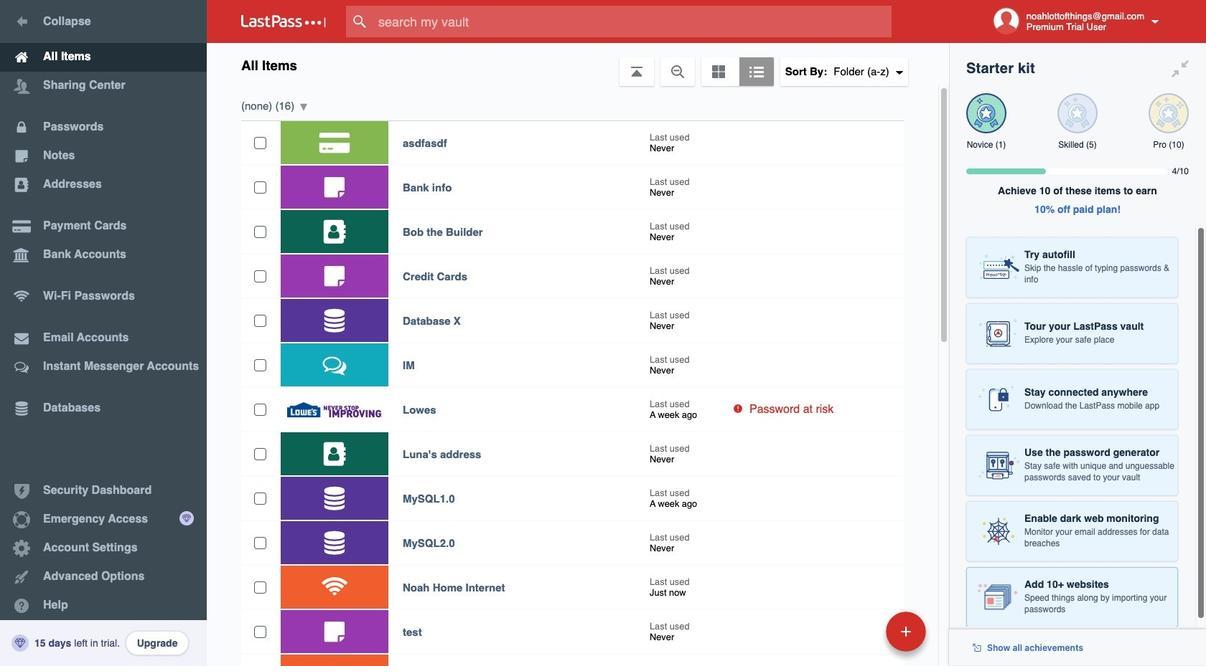Task type: vqa. For each thing, say whether or not it's contained in the screenshot.
dialog
no



Task type: describe. For each thing, give the bounding box(es) containing it.
lastpass image
[[241, 15, 326, 28]]

Search search field
[[346, 6, 920, 37]]

new item navigation
[[787, 608, 935, 667]]



Task type: locate. For each thing, give the bounding box(es) containing it.
search my vault text field
[[346, 6, 920, 37]]

vault options navigation
[[207, 43, 949, 86]]

new item element
[[787, 612, 931, 653]]

main navigation navigation
[[0, 0, 207, 667]]



